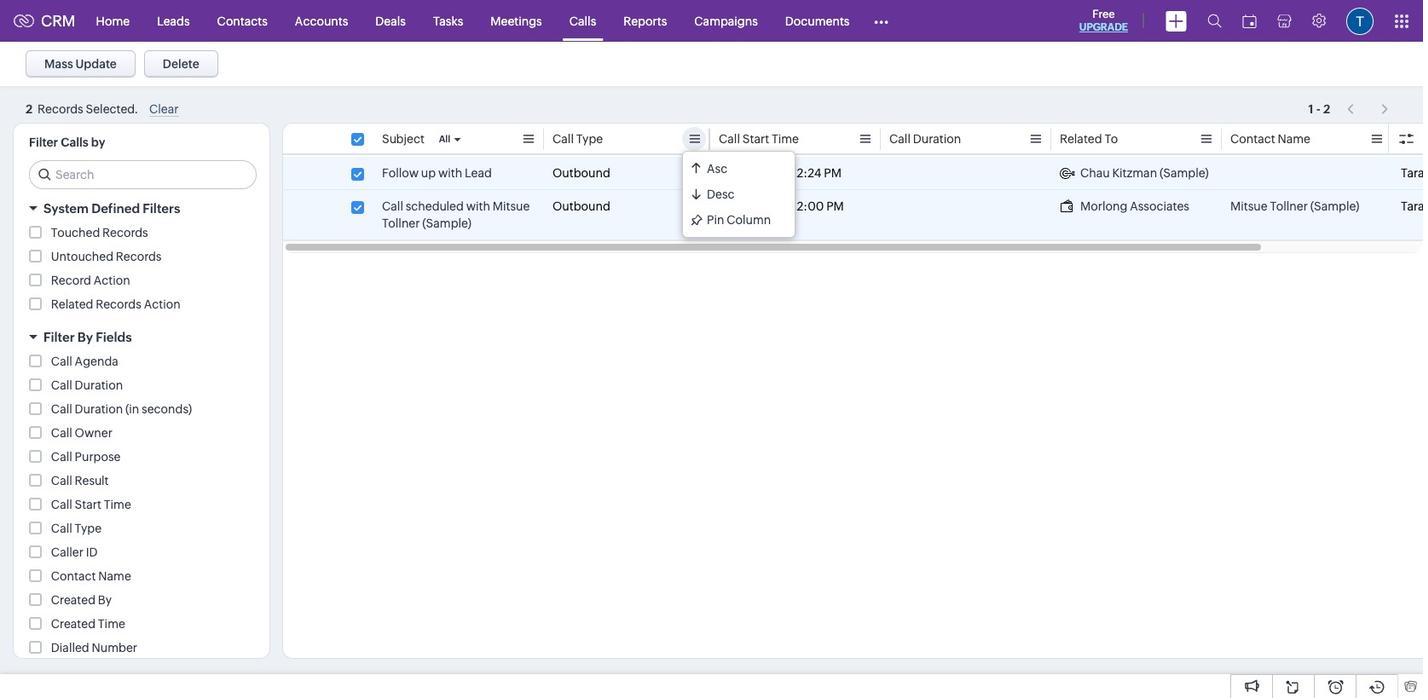 Task type: describe. For each thing, give the bounding box(es) containing it.
nov for nov 13, 2023 12:24 pm
[[719, 166, 741, 180]]

agenda
[[75, 355, 118, 368]]

mass update
[[44, 57, 117, 71]]

search image
[[1208, 14, 1222, 28]]

lead
[[465, 166, 492, 180]]

call scheduled with mitsue tollner (sample) link
[[382, 198, 536, 232]]

call owner
[[51, 426, 112, 440]]

leads link
[[143, 0, 204, 41]]

pin
[[707, 213, 724, 227]]

mass update button
[[26, 50, 135, 78]]

id
[[86, 546, 98, 560]]

0 vertical spatial tollner
[[1270, 200, 1308, 213]]

tara for morlong associates
[[1401, 200, 1424, 213]]

dialled number
[[51, 641, 137, 655]]

by for created
[[98, 594, 112, 607]]

system defined filters
[[43, 201, 180, 216]]

upgrade
[[1080, 21, 1128, 33]]

desc
[[707, 188, 735, 201]]

selected.
[[86, 102, 138, 116]]

morlong associates
[[1081, 200, 1190, 213]]

0 vertical spatial duration
[[913, 132, 961, 146]]

2 1 from the top
[[1309, 102, 1314, 116]]

filter for filter by fields
[[43, 330, 75, 345]]

call scheduled with mitsue tollner (sample)
[[382, 200, 530, 230]]

mitsue inside call scheduled with mitsue tollner (sample)
[[493, 200, 530, 213]]

delete button
[[144, 50, 218, 78]]

fields
[[96, 330, 132, 345]]

reports link
[[610, 0, 681, 41]]

(sample) for chau kitzman (sample)
[[1160, 166, 1209, 180]]

0 horizontal spatial start
[[75, 498, 101, 512]]

chau kitzman (sample)
[[1081, 166, 1209, 180]]

delete
[[163, 57, 199, 71]]

defined
[[91, 201, 140, 216]]

Other Modules field
[[864, 7, 900, 35]]

filter for filter calls by
[[29, 136, 58, 149]]

free
[[1093, 8, 1115, 20]]

(in
[[125, 403, 139, 416]]

records for touched
[[102, 226, 148, 240]]

chau kitzman (sample) link
[[1060, 165, 1209, 182]]

1 vertical spatial call duration
[[51, 379, 123, 392]]

tollner inside call scheduled with mitsue tollner (sample)
[[382, 217, 420, 230]]

kitzman
[[1113, 166, 1157, 180]]

caller
[[51, 546, 83, 560]]

1 horizontal spatial name
[[1278, 132, 1311, 146]]

related records action
[[51, 298, 181, 311]]

1 horizontal spatial call type
[[553, 132, 603, 146]]

up
[[421, 166, 436, 180]]

deals link
[[362, 0, 420, 41]]

number
[[92, 641, 137, 655]]

scheduled
[[406, 200, 464, 213]]

contacts
[[217, 14, 268, 28]]

12:24
[[792, 166, 822, 180]]

calls link
[[556, 0, 610, 41]]

created for created by
[[51, 594, 96, 607]]

follow up with lead link
[[382, 165, 492, 182]]

pm for nov 13, 2023 12:24 pm
[[824, 166, 842, 180]]

0 vertical spatial contact name
[[1231, 132, 1311, 146]]

clear
[[149, 102, 179, 116]]

outbound for call scheduled with mitsue tollner (sample)
[[553, 200, 610, 213]]

created by
[[51, 594, 112, 607]]

pin column
[[707, 213, 771, 227]]

untouched
[[51, 250, 113, 264]]

1 vertical spatial call start time
[[51, 498, 131, 512]]

deals
[[376, 14, 406, 28]]

by
[[91, 136, 105, 149]]

profile image
[[1347, 7, 1374, 35]]

call 
[[1401, 132, 1424, 146]]

2 navigation from the top
[[1339, 96, 1398, 121]]

Search text field
[[30, 161, 256, 188]]

update
[[75, 57, 117, 71]]

accounts link
[[281, 0, 362, 41]]

subject
[[382, 132, 425, 146]]

by for filter
[[77, 330, 93, 345]]

home link
[[82, 0, 143, 41]]

system defined filters button
[[14, 194, 270, 223]]

reports
[[624, 14, 667, 28]]

call result
[[51, 474, 109, 488]]

profile element
[[1337, 0, 1384, 41]]

meetings
[[491, 14, 542, 28]]

with for scheduled
[[466, 200, 490, 213]]

0 horizontal spatial type
[[75, 522, 102, 536]]

2 mitsue from the left
[[1231, 200, 1268, 213]]

1 horizontal spatial call duration
[[890, 132, 961, 146]]

1 1 from the top
[[1309, 99, 1314, 112]]

record
[[51, 274, 91, 287]]

accounts
[[295, 14, 348, 28]]

asc
[[707, 162, 728, 176]]

(sample) inside call scheduled with mitsue tollner (sample)
[[422, 217, 472, 230]]

calendar image
[[1243, 14, 1257, 28]]

0 horizontal spatial call type
[[51, 522, 102, 536]]

1 vertical spatial duration
[[75, 379, 123, 392]]

1 vertical spatial name
[[98, 570, 131, 583]]

owner
[[75, 426, 112, 440]]

morlong associates link
[[1060, 198, 1190, 215]]

contacts link
[[204, 0, 281, 41]]

2 records selected.
[[26, 102, 138, 116]]

tasks link
[[420, 0, 477, 41]]

documents
[[785, 14, 850, 28]]

morlong
[[1081, 200, 1128, 213]]

associates
[[1130, 200, 1190, 213]]

dialled
[[51, 641, 89, 655]]

follow
[[382, 166, 419, 180]]

documents link
[[772, 0, 864, 41]]



Task type: vqa. For each thing, say whether or not it's contained in the screenshot.
Chau Kitzman (Sample) TARA
yes



Task type: locate. For each thing, give the bounding box(es) containing it.
start up nov 13, 2023 12:24 pm
[[743, 132, 769, 146]]

nov
[[719, 166, 741, 180], [719, 200, 741, 213]]

0 vertical spatial type
[[576, 132, 603, 146]]

mitsue tollner (sample) link
[[1231, 198, 1360, 215]]

0 vertical spatial tara
[[1401, 166, 1424, 180]]

filter calls by
[[29, 136, 105, 149]]

1 vertical spatial start
[[75, 498, 101, 512]]

1 vertical spatial time
[[104, 498, 131, 512]]

related left to
[[1060, 132, 1102, 146]]

0 horizontal spatial call duration
[[51, 379, 123, 392]]

2 created from the top
[[51, 618, 96, 631]]

calls left by
[[61, 136, 88, 149]]

nov for nov 13, 2023 12:00 pm
[[719, 200, 741, 213]]

records
[[102, 226, 148, 240], [116, 250, 162, 264], [96, 298, 141, 311]]

call purpose
[[51, 450, 121, 464]]

1 vertical spatial nov
[[719, 200, 741, 213]]

2023 left 12:00
[[761, 200, 790, 213]]

(sample)
[[1160, 166, 1209, 180], [1311, 200, 1360, 213], [422, 217, 472, 230]]

created up created time
[[51, 594, 96, 607]]

start
[[743, 132, 769, 146], [75, 498, 101, 512]]

0 horizontal spatial call start time
[[51, 498, 131, 512]]

(sample) for mitsue tollner (sample)
[[1311, 200, 1360, 213]]

0 vertical spatial by
[[77, 330, 93, 345]]

time
[[772, 132, 799, 146], [104, 498, 131, 512], [98, 618, 125, 631]]

meetings link
[[477, 0, 556, 41]]

1 horizontal spatial (sample)
[[1160, 166, 1209, 180]]

1
[[1309, 99, 1314, 112], [1309, 102, 1314, 116]]

2 1 - 2 from the top
[[1309, 102, 1331, 116]]

created for created time
[[51, 618, 96, 631]]

1 vertical spatial related
[[51, 298, 93, 311]]

created time
[[51, 618, 125, 631]]

column
[[727, 213, 771, 227]]

13, for nov 13, 2023 12:00 pm
[[744, 200, 759, 213]]

1 horizontal spatial call start time
[[719, 132, 799, 146]]

action up the filter by fields dropdown button
[[144, 298, 181, 311]]

1 13, from the top
[[744, 166, 759, 180]]

name up mitsue tollner (sample) link
[[1278, 132, 1311, 146]]

leads
[[157, 14, 190, 28]]

0 vertical spatial call start time
[[719, 132, 799, 146]]

1 horizontal spatial contact name
[[1231, 132, 1311, 146]]

related for related records action
[[51, 298, 93, 311]]

2 vertical spatial time
[[98, 618, 125, 631]]

related for related to
[[1060, 132, 1102, 146]]

1 vertical spatial tollner
[[382, 217, 420, 230]]

tara
[[1401, 166, 1424, 180], [1401, 200, 1424, 213]]

2 2023 from the top
[[761, 200, 790, 213]]

row group containing follow up with lead
[[283, 157, 1424, 241]]

1 horizontal spatial type
[[576, 132, 603, 146]]

0 horizontal spatial action
[[93, 274, 130, 287]]

start down result
[[75, 498, 101, 512]]

1 created from the top
[[51, 594, 96, 607]]

2023 for 12:24
[[761, 166, 790, 180]]

13, right desc
[[744, 200, 759, 213]]

call start time down result
[[51, 498, 131, 512]]

1 vertical spatial 13,
[[744, 200, 759, 213]]

2023 left 12:24 at the right of the page
[[761, 166, 790, 180]]

call inside call scheduled with mitsue tollner (sample)
[[382, 200, 403, 213]]

calls inside "link"
[[570, 14, 596, 28]]

1 vertical spatial tara
[[1401, 200, 1424, 213]]

-
[[1317, 99, 1321, 112], [1317, 102, 1321, 116]]

0 vertical spatial 2023
[[761, 166, 790, 180]]

1 vertical spatial 2023
[[761, 200, 790, 213]]

1 vertical spatial records
[[116, 250, 162, 264]]

2 outbound from the top
[[553, 200, 610, 213]]

mass
[[44, 57, 73, 71]]

crm
[[41, 12, 76, 30]]

1 vertical spatial by
[[98, 594, 112, 607]]

contact name down id
[[51, 570, 131, 583]]

contact name up mitsue tollner (sample) link
[[1231, 132, 1311, 146]]

with down lead on the left
[[466, 200, 490, 213]]

0 horizontal spatial contact name
[[51, 570, 131, 583]]

related
[[1060, 132, 1102, 146], [51, 298, 93, 311]]

2 vertical spatial records
[[96, 298, 141, 311]]

0 horizontal spatial related
[[51, 298, 93, 311]]

1 horizontal spatial contact
[[1231, 132, 1276, 146]]

0 vertical spatial outbound
[[553, 166, 610, 180]]

time up 'number'
[[98, 618, 125, 631]]

2023 for 12:00
[[761, 200, 790, 213]]

0 vertical spatial action
[[93, 274, 130, 287]]

filter by fields button
[[14, 322, 270, 352]]

1 vertical spatial with
[[466, 200, 490, 213]]

outbound for follow up with lead
[[553, 166, 610, 180]]

contact name
[[1231, 132, 1311, 146], [51, 570, 131, 583]]

1 tara from the top
[[1401, 166, 1424, 180]]

tara for chau kitzman (sample)
[[1401, 166, 1424, 180]]

1 outbound from the top
[[553, 166, 610, 180]]

pm
[[824, 166, 842, 180], [827, 200, 844, 213]]

2 tara from the top
[[1401, 200, 1424, 213]]

mitsue
[[493, 200, 530, 213], [1231, 200, 1268, 213]]

1 horizontal spatial mitsue
[[1231, 200, 1268, 213]]

0 vertical spatial (sample)
[[1160, 166, 1209, 180]]

0 vertical spatial pm
[[824, 166, 842, 180]]

1 vertical spatial pm
[[827, 200, 844, 213]]

create menu element
[[1156, 0, 1197, 41]]

touched records
[[51, 226, 148, 240]]

pm right 12:24 at the right of the page
[[824, 166, 842, 180]]

12:00
[[792, 200, 824, 213]]

records
[[38, 102, 83, 116]]

1 horizontal spatial with
[[466, 200, 490, 213]]

records up fields
[[96, 298, 141, 311]]

mitsue tollner (sample)
[[1231, 200, 1360, 213]]

1 vertical spatial (sample)
[[1311, 200, 1360, 213]]

0 horizontal spatial name
[[98, 570, 131, 583]]

0 vertical spatial calls
[[570, 14, 596, 28]]

time down result
[[104, 498, 131, 512]]

duration
[[913, 132, 961, 146], [75, 379, 123, 392], [75, 403, 123, 416]]

0 vertical spatial filter
[[29, 136, 58, 149]]

call start time
[[719, 132, 799, 146], [51, 498, 131, 512]]

0 vertical spatial created
[[51, 594, 96, 607]]

0 horizontal spatial calls
[[61, 136, 88, 149]]

0 vertical spatial time
[[772, 132, 799, 146]]

created up dialled on the left bottom of page
[[51, 618, 96, 631]]

time up nov 13, 2023 12:24 pm
[[772, 132, 799, 146]]

0 horizontal spatial mitsue
[[493, 200, 530, 213]]

call duration (in seconds)
[[51, 403, 192, 416]]

create menu image
[[1166, 11, 1187, 31]]

1 vertical spatial calls
[[61, 136, 88, 149]]

touched
[[51, 226, 100, 240]]

tasks
[[433, 14, 463, 28]]

2 13, from the top
[[744, 200, 759, 213]]

filter up call agenda
[[43, 330, 75, 345]]

2 vertical spatial duration
[[75, 403, 123, 416]]

0 vertical spatial 13,
[[744, 166, 759, 180]]

0 vertical spatial name
[[1278, 132, 1311, 146]]

result
[[75, 474, 109, 488]]

2
[[1324, 99, 1331, 112], [1324, 102, 1331, 116], [26, 102, 33, 116]]

nov down asc
[[719, 200, 741, 213]]

1 vertical spatial action
[[144, 298, 181, 311]]

system
[[43, 201, 89, 216]]

0 vertical spatial related
[[1060, 132, 1102, 146]]

1 2023 from the top
[[761, 166, 790, 180]]

1 vertical spatial type
[[75, 522, 102, 536]]

free upgrade
[[1080, 8, 1128, 33]]

untouched records
[[51, 250, 162, 264]]

contact down 'caller id'
[[51, 570, 96, 583]]

1 mitsue from the left
[[493, 200, 530, 213]]

1 vertical spatial outbound
[[553, 200, 610, 213]]

with for up
[[438, 166, 462, 180]]

filters
[[143, 201, 180, 216]]

nov up desc
[[719, 166, 741, 180]]

record action
[[51, 274, 130, 287]]

0 vertical spatial call duration
[[890, 132, 961, 146]]

0 horizontal spatial tollner
[[382, 217, 420, 230]]

action up the related records action
[[93, 274, 130, 287]]

records down 'touched records'
[[116, 250, 162, 264]]

campaigns
[[695, 14, 758, 28]]

1 navigation from the top
[[1339, 93, 1398, 118]]

pm for nov 13, 2023 12:00 pm
[[827, 200, 844, 213]]

navigation
[[1339, 93, 1398, 118], [1339, 96, 1398, 121]]

calls left reports link
[[570, 14, 596, 28]]

purpose
[[75, 450, 121, 464]]

call type
[[553, 132, 603, 146], [51, 522, 102, 536]]

created
[[51, 594, 96, 607], [51, 618, 96, 631]]

0 vertical spatial with
[[438, 166, 462, 180]]

0 horizontal spatial (sample)
[[422, 217, 472, 230]]

2 vertical spatial (sample)
[[422, 217, 472, 230]]

follow up with lead
[[382, 166, 492, 180]]

related to
[[1060, 132, 1118, 146]]

name
[[1278, 132, 1311, 146], [98, 570, 131, 583]]

0 vertical spatial records
[[102, 226, 148, 240]]

1 vertical spatial call type
[[51, 522, 102, 536]]

outbound
[[553, 166, 610, 180], [553, 200, 610, 213]]

2023
[[761, 166, 790, 180], [761, 200, 790, 213]]

call start time up nov 13, 2023 12:24 pm
[[719, 132, 799, 146]]

1 vertical spatial filter
[[43, 330, 75, 345]]

with right up
[[438, 166, 462, 180]]

row group
[[283, 157, 1424, 241]]

1 1 - 2 from the top
[[1309, 99, 1331, 112]]

with inside call scheduled with mitsue tollner (sample)
[[466, 200, 490, 213]]

contact up mitsue tollner (sample) link
[[1231, 132, 1276, 146]]

by up created time
[[98, 594, 112, 607]]

calls
[[570, 14, 596, 28], [61, 136, 88, 149]]

2 nov from the top
[[719, 200, 741, 213]]

1 vertical spatial contact
[[51, 570, 96, 583]]

to
[[1105, 132, 1118, 146]]

0 horizontal spatial contact
[[51, 570, 96, 583]]

1 horizontal spatial by
[[98, 594, 112, 607]]

records down defined
[[102, 226, 148, 240]]

0 vertical spatial nov
[[719, 166, 741, 180]]

by inside dropdown button
[[77, 330, 93, 345]]

0 horizontal spatial with
[[438, 166, 462, 180]]

call duration
[[890, 132, 961, 146], [51, 379, 123, 392]]

call agenda
[[51, 355, 118, 368]]

2 horizontal spatial (sample)
[[1311, 200, 1360, 213]]

home
[[96, 14, 130, 28]]

1 horizontal spatial action
[[144, 298, 181, 311]]

records for related
[[96, 298, 141, 311]]

tollner
[[1270, 200, 1308, 213], [382, 217, 420, 230]]

13, for nov 13, 2023 12:24 pm
[[744, 166, 759, 180]]

2 - from the top
[[1317, 102, 1321, 116]]

1 horizontal spatial related
[[1060, 132, 1102, 146]]

1 vertical spatial created
[[51, 618, 96, 631]]

1 vertical spatial contact name
[[51, 570, 131, 583]]

seconds)
[[142, 403, 192, 416]]

0 vertical spatial start
[[743, 132, 769, 146]]

related down record
[[51, 298, 93, 311]]

crm link
[[14, 12, 76, 30]]

1 - 2
[[1309, 99, 1331, 112], [1309, 102, 1331, 116]]

all
[[439, 134, 451, 144]]

1 horizontal spatial start
[[743, 132, 769, 146]]

13, right asc
[[744, 166, 759, 180]]

filter down records
[[29, 136, 58, 149]]

1 nov from the top
[[719, 166, 741, 180]]

nov 13, 2023 12:24 pm
[[719, 166, 842, 180]]

filter by fields
[[43, 330, 132, 345]]

0 vertical spatial call type
[[553, 132, 603, 146]]

0 vertical spatial contact
[[1231, 132, 1276, 146]]

1 - from the top
[[1317, 99, 1321, 112]]

0 horizontal spatial by
[[77, 330, 93, 345]]

pm right 12:00
[[827, 200, 844, 213]]

1 horizontal spatial calls
[[570, 14, 596, 28]]

caller id
[[51, 546, 98, 560]]

by up call agenda
[[77, 330, 93, 345]]

nov 13, 2023 12:00 pm
[[719, 200, 844, 213]]

filter inside dropdown button
[[43, 330, 75, 345]]

1 horizontal spatial tollner
[[1270, 200, 1308, 213]]

campaigns link
[[681, 0, 772, 41]]

call
[[553, 132, 574, 146], [719, 132, 740, 146], [890, 132, 911, 146], [1401, 132, 1423, 146], [382, 200, 403, 213], [51, 355, 72, 368], [51, 379, 72, 392], [51, 403, 72, 416], [51, 426, 72, 440], [51, 450, 72, 464], [51, 474, 72, 488], [51, 498, 72, 512], [51, 522, 72, 536]]

13,
[[744, 166, 759, 180], [744, 200, 759, 213]]

search element
[[1197, 0, 1232, 42]]

name up created by at the bottom of page
[[98, 570, 131, 583]]

records for untouched
[[116, 250, 162, 264]]



